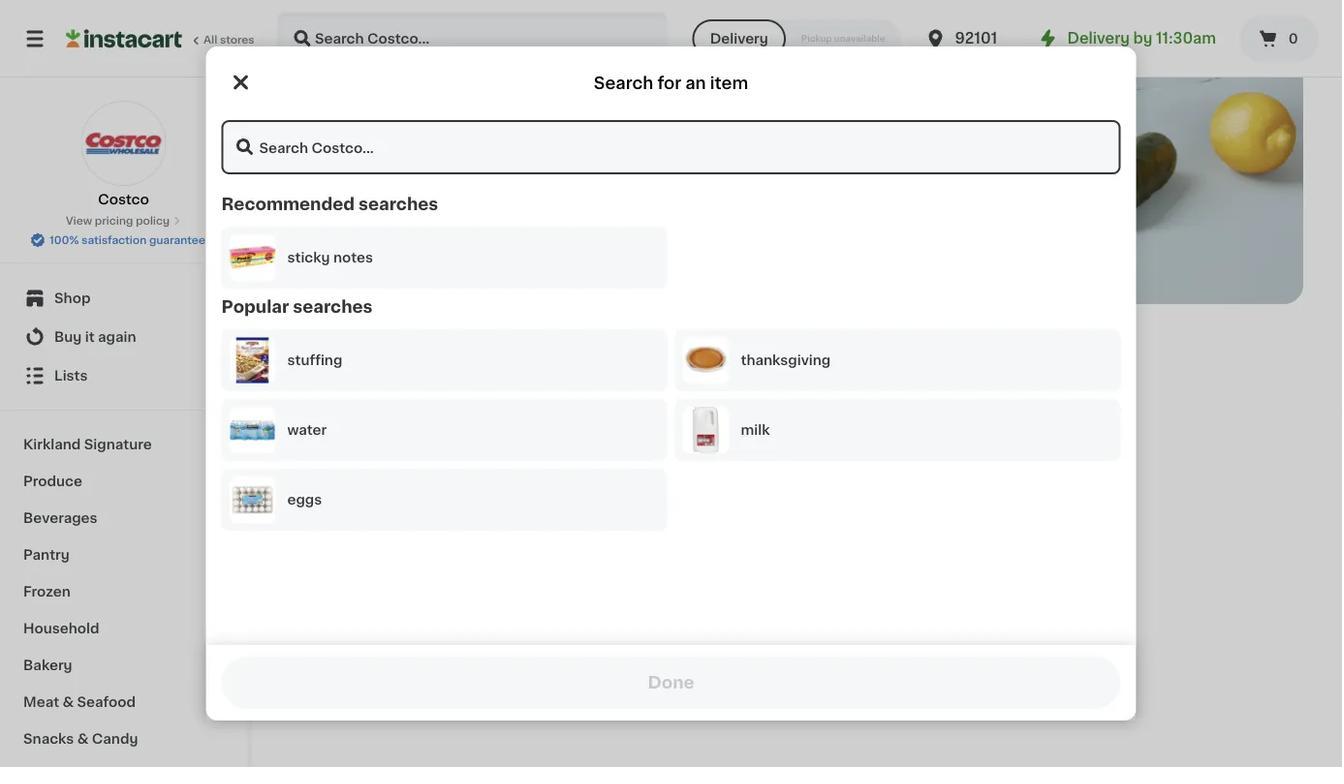 Task type: locate. For each thing, give the bounding box(es) containing it.
pricing
[[95, 216, 133, 226]]

1 horizontal spatial delivery
[[1067, 31, 1130, 46]]

water link
[[229, 407, 659, 454]]

satisfaction
[[82, 235, 147, 246]]

dialog
[[206, 47, 1136, 721]]

searches
[[359, 196, 438, 213], [293, 299, 373, 315]]

0 vertical spatial searches
[[359, 196, 438, 213]]

service type group
[[693, 19, 901, 58]]

pantry link
[[12, 537, 235, 574]]

instacart logo image
[[66, 27, 182, 50]]

lists
[[54, 369, 88, 383]]

snacks & candy link
[[12, 721, 235, 758]]

search
[[594, 75, 653, 92]]

3 search list box from the top
[[221, 329, 1121, 539]]

100% satisfaction guarantee button
[[30, 229, 217, 248]]

search list box
[[221, 194, 1121, 539], [221, 227, 1121, 297], [221, 329, 1121, 539]]

1 vertical spatial &
[[77, 733, 89, 746]]

1 vertical spatial searches
[[293, 299, 373, 315]]

sticky
[[287, 251, 330, 265]]

sticky notes link
[[229, 235, 659, 281]]

search for an item
[[594, 75, 748, 92]]

&
[[62, 696, 74, 709], [77, 733, 89, 746]]

item
[[710, 75, 748, 92]]

delivery
[[1067, 31, 1130, 46], [710, 32, 768, 46]]

& left candy
[[77, 733, 89, 746]]

meat & seafood link
[[12, 684, 235, 721]]

delivery left by
[[1067, 31, 1130, 46]]

11:30am
[[1156, 31, 1216, 46]]

delivery up item
[[710, 32, 768, 46]]

costco link
[[81, 101, 166, 209]]

candy
[[92, 733, 138, 746]]

searches up notes
[[359, 196, 438, 213]]

meat & seafood
[[23, 696, 136, 709]]

delivery inside button
[[710, 32, 768, 46]]

0 horizontal spatial &
[[62, 696, 74, 709]]

beverages link
[[12, 500, 235, 537]]

2 search list box from the top
[[221, 227, 1121, 297]]

milk image
[[683, 407, 729, 454]]

& for meat
[[62, 696, 74, 709]]

stuffing image
[[229, 337, 276, 384]]

0 vertical spatial &
[[62, 696, 74, 709]]

0
[[1289, 32, 1298, 46]]

0 horizontal spatial delivery
[[710, 32, 768, 46]]

None search field
[[277, 12, 667, 66]]

searches down sticky notes
[[293, 299, 373, 315]]

popular
[[221, 299, 289, 315]]

eggs
[[287, 493, 322, 507]]

eggs image
[[229, 477, 276, 523]]

guarantee
[[149, 235, 205, 246]]

1 horizontal spatial &
[[77, 733, 89, 746]]

an
[[685, 75, 706, 92]]

popular searches
[[221, 299, 373, 315]]

snacks
[[23, 733, 74, 746]]

search list box containing recommended searches
[[221, 194, 1121, 539]]

recommended searches
[[221, 196, 438, 213]]

popular searches group
[[221, 297, 1121, 539]]

produce
[[23, 475, 82, 488]]

for
[[657, 75, 681, 92]]

milk
[[741, 423, 770, 437]]

100% satisfaction guarantee
[[50, 235, 205, 246]]

shop link
[[12, 279, 235, 318]]

dialog containing search for an item
[[206, 47, 1136, 721]]

lists link
[[12, 357, 235, 395]]

delivery for delivery
[[710, 32, 768, 46]]

1 search list box from the top
[[221, 194, 1121, 539]]

buy it again
[[54, 330, 136, 344]]

search list box containing sticky notes
[[221, 227, 1121, 297]]

search list box for popular searches
[[221, 329, 1121, 539]]

pantry
[[23, 548, 70, 562]]

stuffing link
[[229, 337, 659, 384]]

view pricing policy
[[66, 216, 170, 226]]

again
[[98, 330, 136, 344]]

kirkland signature
[[23, 438, 152, 452]]

None search field
[[221, 120, 1121, 174]]

search list box containing stuffing
[[221, 329, 1121, 539]]

& right meat at the left
[[62, 696, 74, 709]]

milk link
[[683, 407, 1113, 454]]

& for snacks
[[77, 733, 89, 746]]

seafood
[[77, 696, 136, 709]]



Task type: vqa. For each thing, say whether or not it's contained in the screenshot.
Charger in the Apple Watch Magnetic Fast Charger to USB Type-C Cable - White 1 m
no



Task type: describe. For each thing, give the bounding box(es) containing it.
stores
[[220, 34, 255, 45]]

thanksgiving
[[741, 354, 831, 367]]

frozen
[[23, 585, 71, 599]]

signature
[[84, 438, 152, 452]]

costco logo image
[[81, 101, 166, 186]]

policy
[[136, 216, 170, 226]]

bakery
[[23, 659, 72, 673]]

all stores link
[[66, 12, 256, 66]]

sticky notes
[[287, 251, 373, 265]]

delivery by 11:30am
[[1067, 31, 1216, 46]]

snacks & candy
[[23, 733, 138, 746]]

delivery for delivery by 11:30am
[[1067, 31, 1130, 46]]

kirkland
[[23, 438, 81, 452]]

92101
[[955, 31, 997, 46]]

frozen link
[[12, 574, 235, 611]]

delivery by 11:30am link
[[1036, 27, 1216, 50]]

bakery link
[[12, 647, 235, 684]]

household
[[23, 622, 99, 636]]

meat
[[23, 696, 59, 709]]

notes
[[333, 251, 373, 265]]

0 button
[[1239, 16, 1319, 62]]

all
[[204, 34, 217, 45]]

buy it again link
[[12, 318, 235, 357]]

all stores
[[204, 34, 255, 45]]

view
[[66, 216, 92, 226]]

thanksgiving image
[[683, 337, 729, 384]]

100%
[[50, 235, 79, 246]]

eggs link
[[229, 477, 659, 523]]

costco
[[98, 193, 149, 206]]

household link
[[12, 611, 235, 647]]

92101 button
[[924, 12, 1040, 66]]

by
[[1133, 31, 1153, 46]]

searches for recommended searches
[[359, 196, 438, 213]]

shop
[[54, 292, 91, 305]]

kirkland signature link
[[12, 426, 235, 463]]

water image
[[229, 407, 276, 454]]

it
[[85, 330, 95, 344]]

stuffing
[[287, 354, 342, 367]]

beverages
[[23, 512, 97, 525]]

Search Costco... field
[[221, 120, 1121, 174]]

water
[[287, 423, 327, 437]]

search list box for recommended searches
[[221, 227, 1121, 297]]

view pricing policy link
[[66, 213, 181, 229]]

delivery button
[[693, 19, 786, 58]]

buy
[[54, 330, 82, 344]]

thanksgiving link
[[683, 337, 1113, 384]]

recommended
[[221, 196, 355, 213]]

produce link
[[12, 463, 235, 500]]

sticky notes image
[[229, 235, 276, 281]]

recommended searches group
[[221, 194, 1121, 297]]

searches for popular searches
[[293, 299, 373, 315]]



